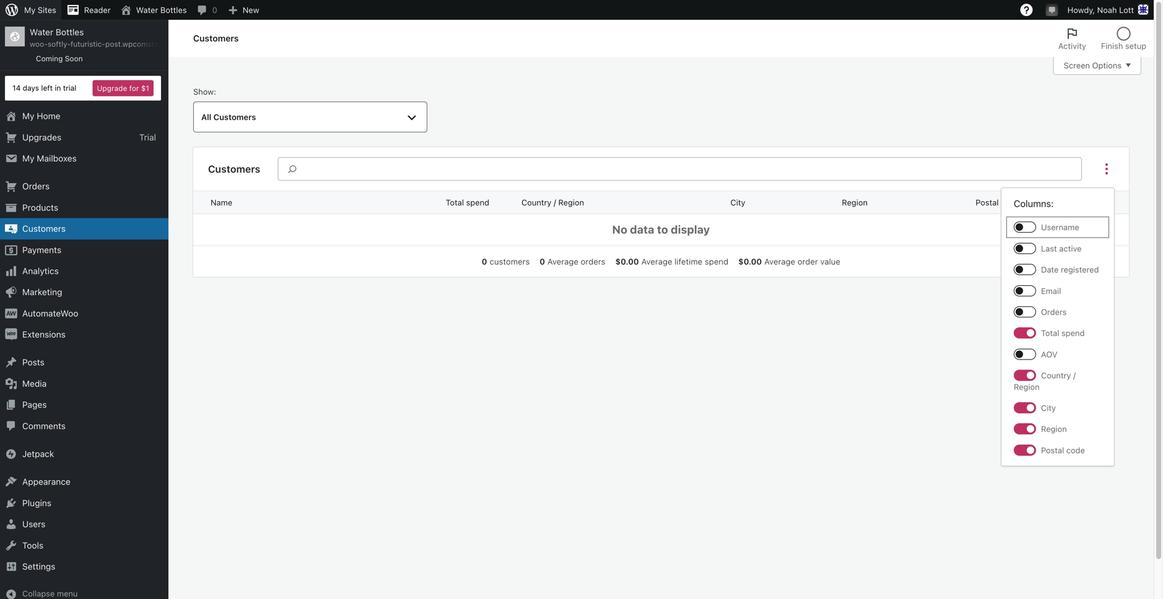 Task type: vqa. For each thing, say whether or not it's contained in the screenshot.
Cancel button
no



Task type: describe. For each thing, give the bounding box(es) containing it.
all
[[201, 113, 211, 122]]

choose which values to display image
[[1100, 162, 1115, 177]]

to
[[657, 223, 669, 237]]

automatewoo link
[[0, 303, 169, 324]]

columns:
[[1014, 198, 1054, 209]]

coming
[[36, 54, 63, 63]]

total spend inside button
[[446, 198, 490, 207]]

media
[[22, 379, 47, 389]]

appearance
[[22, 477, 71, 488]]

region inside country / region button
[[559, 198, 585, 207]]

customers inside main menu navigation
[[22, 224, 66, 234]]

analytics link
[[0, 261, 169, 282]]

registered
[[1062, 265, 1100, 275]]

total spend inside columns: menu
[[1042, 329, 1085, 338]]

name
[[211, 198, 233, 207]]

trial
[[139, 132, 156, 142]]

customers
[[490, 257, 530, 266]]

0 for 0 average orders
[[540, 257, 545, 266]]

plugins link
[[0, 493, 169, 514]]

region inside region button
[[842, 198, 868, 207]]

softly-
[[48, 40, 71, 48]]

last
[[1042, 244, 1058, 253]]

upgrade for $1
[[97, 84, 149, 93]]

reader link
[[61, 0, 116, 20]]

water bottles link
[[116, 0, 192, 20]]

finish
[[1102, 41, 1124, 51]]

14
[[12, 84, 21, 92]]

payments link
[[0, 240, 169, 261]]

order
[[798, 257, 819, 266]]

0 average orders
[[540, 257, 606, 266]]

section containing 0
[[477, 256, 846, 267]]

columns: menu
[[1007, 193, 1110, 461]]

all customers
[[201, 113, 256, 122]]

country / region button
[[514, 192, 607, 214]]

upgrades
[[22, 132, 61, 142]]

activity
[[1059, 41, 1087, 51]]

my mailboxes link
[[0, 148, 169, 169]]

$1
[[141, 84, 149, 93]]

main menu navigation
[[0, 20, 191, 600]]

region inside the country / region
[[1014, 383, 1040, 392]]

city inside button
[[731, 198, 746, 207]]

customers down 0 'link'
[[193, 33, 239, 43]]

comments
[[22, 421, 66, 432]]

extensions
[[22, 330, 66, 340]]

customers up name "button"
[[208, 163, 261, 175]]

postal code inside columns: menu
[[1042, 446, 1086, 455]]

email
[[1042, 286, 1062, 296]]

noah
[[1098, 5, 1118, 15]]

mailboxes
[[37, 153, 77, 164]]

postal code inside postal code button
[[976, 198, 1020, 207]]

average for average lifetime spend
[[642, 257, 673, 266]]

upgrade
[[97, 84, 127, 93]]

post.wpcomstaging.com
[[105, 40, 191, 48]]

/ inside the country / region
[[1074, 371, 1076, 381]]

for
[[129, 84, 139, 93]]

marketing link
[[0, 282, 169, 303]]

finish setup button
[[1094, 20, 1155, 57]]

code inside columns: menu
[[1067, 446, 1086, 455]]

active
[[1060, 244, 1082, 253]]

soon
[[65, 54, 83, 63]]

username
[[1042, 223, 1080, 232]]

collapse menu
[[22, 590, 78, 599]]

postal inside columns: menu
[[1042, 446, 1065, 455]]

water bottles woo-softly-futuristic-post.wpcomstaging.com coming soon
[[30, 27, 191, 63]]

woo-
[[30, 40, 48, 48]]

no data to display
[[613, 223, 710, 237]]

jetpack link
[[0, 444, 169, 465]]

city button
[[724, 192, 768, 214]]

settings link
[[0, 557, 169, 578]]

code inside button
[[1002, 198, 1020, 207]]

lott
[[1120, 5, 1135, 15]]

total inside columns: menu
[[1042, 329, 1060, 338]]

1 horizontal spatial spend
[[705, 257, 729, 266]]

my home
[[22, 111, 60, 121]]

settings
[[22, 562, 55, 572]]

14 days left in trial
[[12, 84, 76, 92]]

media link
[[0, 374, 169, 395]]

automatewoo
[[22, 309, 78, 319]]

my sites link
[[0, 0, 61, 20]]

data
[[630, 223, 655, 237]]

country / region inside columns: menu
[[1014, 371, 1076, 392]]

my for my mailboxes
[[22, 153, 34, 164]]

users
[[22, 520, 46, 530]]

region button
[[835, 192, 891, 214]]



Task type: locate. For each thing, give the bounding box(es) containing it.
1 vertical spatial my
[[22, 111, 34, 121]]

0 vertical spatial bottles
[[160, 5, 187, 15]]

notification image
[[1048, 4, 1058, 14]]

country / region inside country / region button
[[522, 198, 585, 207]]

water
[[136, 5, 158, 15], [30, 27, 53, 37]]

0 horizontal spatial /
[[554, 198, 556, 207]]

0 horizontal spatial total spend
[[446, 198, 490, 207]]

orders inside columns: menu
[[1042, 308, 1067, 317]]

0 horizontal spatial orders
[[22, 181, 50, 192]]

1 horizontal spatial $0.00
[[739, 257, 762, 266]]

bottles for water bottles woo-softly-futuristic-post.wpcomstaging.com coming soon
[[56, 27, 84, 37]]

water up post.wpcomstaging.com
[[136, 5, 158, 15]]

2 horizontal spatial spend
[[1062, 329, 1085, 338]]

screen options button
[[1054, 56, 1142, 75]]

:
[[214, 87, 216, 96]]

1 vertical spatial total spend
[[1042, 329, 1085, 338]]

extensions link
[[0, 324, 169, 346]]

orders inside orders link
[[22, 181, 50, 192]]

1 horizontal spatial total spend
[[1042, 329, 1085, 338]]

comments link
[[0, 416, 169, 437]]

orders up products
[[22, 181, 50, 192]]

average left orders
[[548, 257, 579, 266]]

2 $0.00 from the left
[[739, 257, 762, 266]]

2 vertical spatial spend
[[1062, 329, 1085, 338]]

spend inside button
[[466, 198, 490, 207]]

1 horizontal spatial 0
[[482, 257, 488, 266]]

postal
[[976, 198, 999, 207], [1042, 446, 1065, 455]]

total
[[446, 198, 464, 207], [1042, 329, 1060, 338]]

value
[[821, 257, 841, 266]]

0 right customers
[[540, 257, 545, 266]]

1 vertical spatial city
[[1042, 404, 1057, 413]]

menu
[[57, 590, 78, 599]]

howdy, noah lott
[[1068, 5, 1135, 15]]

customers link
[[0, 218, 169, 240]]

0 horizontal spatial water
[[30, 27, 53, 37]]

$0.00 average order value
[[739, 257, 841, 266]]

name button
[[203, 192, 255, 214]]

country / region
[[522, 198, 585, 207], [1014, 371, 1076, 392]]

city inside columns: menu
[[1042, 404, 1057, 413]]

home
[[37, 111, 60, 121]]

show :
[[193, 87, 216, 96]]

1 horizontal spatial postal
[[1042, 446, 1065, 455]]

in
[[55, 84, 61, 92]]

sites
[[38, 5, 56, 15]]

analytics
[[22, 266, 59, 276]]

0 vertical spatial my
[[24, 5, 35, 15]]

0 vertical spatial code
[[1002, 198, 1020, 207]]

options
[[1093, 61, 1122, 70]]

water for water bottles woo-softly-futuristic-post.wpcomstaging.com coming soon
[[30, 27, 53, 37]]

water for water bottles
[[136, 5, 158, 15]]

my left sites
[[24, 5, 35, 15]]

1 horizontal spatial country / region
[[1014, 371, 1076, 392]]

0 link
[[192, 0, 222, 20]]

screen
[[1064, 61, 1091, 70]]

1 vertical spatial spend
[[705, 257, 729, 266]]

0 vertical spatial total spend
[[446, 198, 490, 207]]

0 vertical spatial country / region
[[522, 198, 585, 207]]

1 horizontal spatial bottles
[[160, 5, 187, 15]]

1 horizontal spatial country
[[1042, 371, 1072, 381]]

orders
[[581, 257, 606, 266]]

0 left new "link"
[[212, 5, 217, 15]]

region
[[559, 198, 585, 207], [842, 198, 868, 207], [1014, 383, 1040, 392], [1042, 425, 1068, 434]]

country
[[522, 198, 552, 207], [1042, 371, 1072, 381]]

1 horizontal spatial total
[[1042, 329, 1060, 338]]

1 horizontal spatial city
[[1042, 404, 1057, 413]]

pages
[[22, 400, 47, 410]]

bottles up softly-
[[56, 27, 84, 37]]

display
[[671, 223, 710, 237]]

setup
[[1126, 41, 1147, 51]]

spend
[[466, 198, 490, 207], [705, 257, 729, 266], [1062, 329, 1085, 338]]

0 for 0
[[212, 5, 217, 15]]

0 vertical spatial country
[[522, 198, 552, 207]]

jetpack
[[22, 449, 54, 460]]

1 vertical spatial postal code
[[1042, 446, 1086, 455]]

average for average order value
[[765, 257, 796, 266]]

customers
[[193, 33, 239, 43], [214, 113, 256, 122], [208, 163, 261, 175], [22, 224, 66, 234]]

0 vertical spatial postal code
[[976, 198, 1020, 207]]

1 horizontal spatial average
[[642, 257, 673, 266]]

2 vertical spatial my
[[22, 153, 34, 164]]

total spend
[[446, 198, 490, 207], [1042, 329, 1085, 338]]

2 horizontal spatial average
[[765, 257, 796, 266]]

no
[[613, 223, 628, 237]]

0 horizontal spatial country
[[522, 198, 552, 207]]

0 horizontal spatial city
[[731, 198, 746, 207]]

1 horizontal spatial orders
[[1042, 308, 1067, 317]]

postal code button
[[969, 192, 1043, 214]]

collapse menu button
[[0, 585, 169, 600]]

orders down email
[[1042, 308, 1067, 317]]

bottles inside toolbar navigation
[[160, 5, 187, 15]]

orders
[[22, 181, 50, 192], [1042, 308, 1067, 317]]

upgrade for $1 button
[[93, 80, 154, 96]]

0 horizontal spatial postal
[[976, 198, 999, 207]]

0 vertical spatial total
[[446, 198, 464, 207]]

activity button
[[1051, 20, 1094, 57]]

toolbar navigation
[[0, 0, 1155, 22]]

products
[[22, 203, 58, 213]]

lifetime
[[675, 257, 703, 266]]

0 horizontal spatial code
[[1002, 198, 1020, 207]]

1 horizontal spatial postal code
[[1042, 446, 1086, 455]]

2 horizontal spatial 0
[[540, 257, 545, 266]]

1 $0.00 from the left
[[616, 257, 639, 266]]

1 vertical spatial postal
[[1042, 446, 1065, 455]]

plugins
[[22, 499, 51, 509]]

city
[[731, 198, 746, 207], [1042, 404, 1057, 413]]

total inside button
[[446, 198, 464, 207]]

section
[[477, 256, 846, 267]]

pages link
[[0, 395, 169, 416]]

1 vertical spatial country / region
[[1014, 371, 1076, 392]]

$0.00 left the order
[[739, 257, 762, 266]]

0 horizontal spatial average
[[548, 257, 579, 266]]

appearance link
[[0, 472, 169, 493]]

left
[[41, 84, 53, 92]]

1 vertical spatial orders
[[1042, 308, 1067, 317]]

my for my sites
[[24, 5, 35, 15]]

country inside button
[[522, 198, 552, 207]]

1 vertical spatial water
[[30, 27, 53, 37]]

country inside the country / region
[[1042, 371, 1072, 381]]

water bottles
[[136, 5, 187, 15]]

0 horizontal spatial total
[[446, 198, 464, 207]]

reader
[[84, 5, 111, 15]]

average left lifetime
[[642, 257, 673, 266]]

water up woo-
[[30, 27, 53, 37]]

0 horizontal spatial $0.00
[[616, 257, 639, 266]]

customers right 'all' at the top left
[[214, 113, 256, 122]]

users link
[[0, 514, 169, 536]]

bottles for water bottles
[[160, 5, 187, 15]]

0 vertical spatial city
[[731, 198, 746, 207]]

last active
[[1042, 244, 1082, 253]]

average
[[548, 257, 579, 266], [642, 257, 673, 266], [765, 257, 796, 266]]

2 average from the left
[[642, 257, 673, 266]]

water inside toolbar navigation
[[136, 5, 158, 15]]

customers up "payments"
[[22, 224, 66, 234]]

marketing
[[22, 287, 62, 298]]

collapse
[[22, 590, 55, 599]]

0 vertical spatial spend
[[466, 198, 490, 207]]

my inside toolbar navigation
[[24, 5, 35, 15]]

average left the order
[[765, 257, 796, 266]]

payments
[[22, 245, 61, 255]]

orders link
[[0, 176, 169, 197]]

$0.00
[[616, 257, 639, 266], [739, 257, 762, 266]]

bottles left 0 'link'
[[160, 5, 187, 15]]

0 vertical spatial orders
[[22, 181, 50, 192]]

postal code
[[976, 198, 1020, 207], [1042, 446, 1086, 455]]

products link
[[0, 197, 169, 218]]

$0.00 for $0.00 average order value
[[739, 257, 762, 266]]

aov
[[1042, 350, 1058, 359]]

my home link
[[0, 106, 169, 127]]

1 average from the left
[[548, 257, 579, 266]]

0 horizontal spatial postal code
[[976, 198, 1020, 207]]

futuristic-
[[71, 40, 105, 48]]

total spend button
[[414, 192, 504, 214]]

tools
[[22, 541, 43, 551]]

tab list containing activity
[[1051, 20, 1155, 57]]

1 horizontal spatial code
[[1067, 446, 1086, 455]]

water inside water bottles woo-softly-futuristic-post.wpcomstaging.com coming soon
[[30, 27, 53, 37]]

show
[[193, 87, 214, 96]]

0 vertical spatial /
[[554, 198, 556, 207]]

tab list
[[1051, 20, 1155, 57]]

0 horizontal spatial bottles
[[56, 27, 84, 37]]

1 horizontal spatial water
[[136, 5, 158, 15]]

0 horizontal spatial spend
[[466, 198, 490, 207]]

0 for 0 customers
[[482, 257, 488, 266]]

0 inside 'link'
[[212, 5, 217, 15]]

posts
[[22, 358, 44, 368]]

my left home
[[22, 111, 34, 121]]

tools link
[[0, 536, 169, 557]]

/ inside button
[[554, 198, 556, 207]]

$0.00 for $0.00 average lifetime spend
[[616, 257, 639, 266]]

1 vertical spatial /
[[1074, 371, 1076, 381]]

1 horizontal spatial /
[[1074, 371, 1076, 381]]

my for my home
[[22, 111, 34, 121]]

1 vertical spatial country
[[1042, 371, 1072, 381]]

$0.00 down no
[[616, 257, 639, 266]]

my down upgrades on the left of the page
[[22, 153, 34, 164]]

postal inside button
[[976, 198, 999, 207]]

bottles inside water bottles woo-softly-futuristic-post.wpcomstaging.com coming soon
[[56, 27, 84, 37]]

1 vertical spatial total
[[1042, 329, 1060, 338]]

all customers button
[[193, 102, 427, 133]]

my mailboxes
[[22, 153, 77, 164]]

screen options
[[1064, 61, 1122, 70]]

date registered
[[1042, 265, 1100, 275]]

0 customers
[[482, 257, 530, 266]]

new
[[243, 5, 259, 15]]

0 horizontal spatial 0
[[212, 5, 217, 15]]

0 vertical spatial water
[[136, 5, 158, 15]]

0 vertical spatial postal
[[976, 198, 999, 207]]

average for average orders
[[548, 257, 579, 266]]

customers inside dropdown button
[[214, 113, 256, 122]]

1 vertical spatial bottles
[[56, 27, 84, 37]]

3 average from the left
[[765, 257, 796, 266]]

$0.00 average lifetime spend
[[616, 257, 729, 266]]

date
[[1042, 265, 1059, 275]]

howdy,
[[1068, 5, 1096, 15]]

1 vertical spatial code
[[1067, 446, 1086, 455]]

0 horizontal spatial country / region
[[522, 198, 585, 207]]

0 left customers
[[482, 257, 488, 266]]

spend inside columns: menu
[[1062, 329, 1085, 338]]



